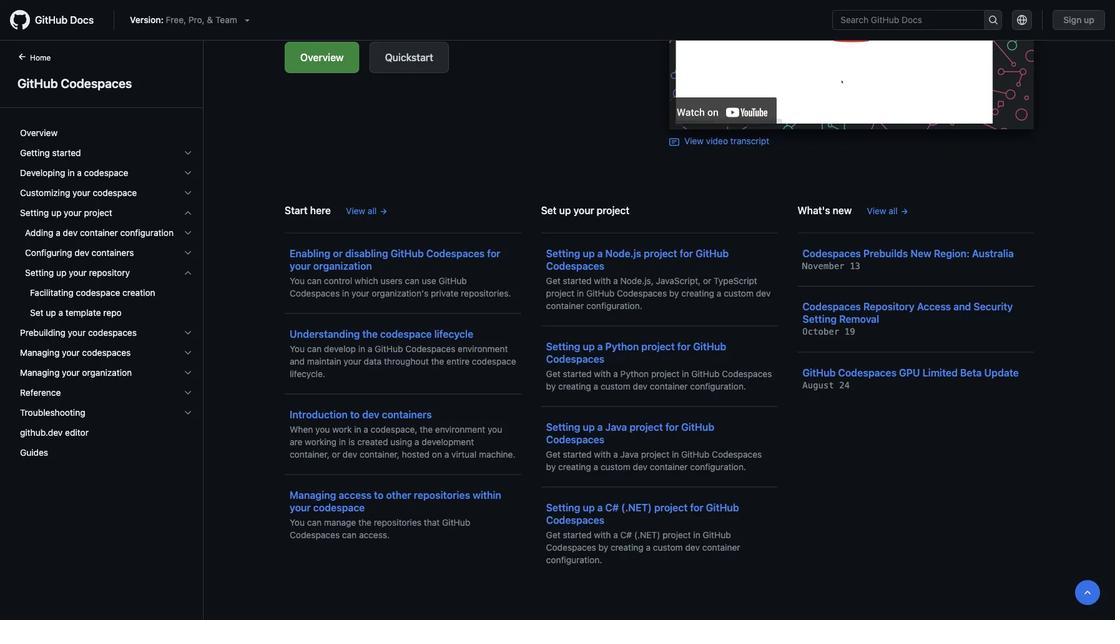 Task type: vqa. For each thing, say whether or not it's contained in the screenshot.
lifecycle
yes



Task type: describe. For each thing, give the bounding box(es) containing it.
can left control
[[307, 275, 322, 286]]

your inside understanding the codespace lifecycle you can develop in a github codespaces environment and maintain your data throughout the entire codespace lifecycle.
[[344, 356, 362, 366]]

prebuilding
[[20, 328, 66, 338]]

can inside understanding the codespace lifecycle you can develop in a github codespaces environment and maintain your data throughout the entire codespace lifecycle.
[[307, 344, 322, 354]]

dev inside dropdown button
[[63, 228, 78, 238]]

view all link for what's new
[[867, 204, 909, 217]]

configuration
[[120, 228, 174, 238]]

for for setting up a java project for github codespaces
[[666, 421, 679, 433]]

1 container, from the left
[[290, 449, 330, 459]]

setting up a python project for github codespaces get started with a python project in github codespaces by creating a custom dev container configuration.
[[546, 340, 772, 391]]

by inside setting up a c# (.net) project for github codespaces get started with a c# (.net) project in github codespaces by creating a custom dev container configuration.
[[599, 542, 608, 552]]

sc 9kayk9 0 image for prebuilding your codespaces
[[183, 328, 193, 338]]

work
[[332, 424, 352, 434]]

up for setting up a python project for github codespaces get started with a python project in github codespaces by creating a custom dev container configuration.
[[583, 340, 595, 352]]

a inside dropdown button
[[56, 228, 60, 238]]

data
[[364, 356, 382, 366]]

maintain
[[307, 356, 341, 366]]

up for setting up a java project for github codespaces get started with a java project in github codespaces by creating a custom dev container configuration.
[[583, 421, 595, 433]]

setting for node.js
[[546, 247, 580, 259]]

started for setting up a python project for github codespaces
[[563, 368, 592, 379]]

develop
[[324, 344, 356, 354]]

sc 9kayk9 0 image for customizing your codespace
[[183, 188, 193, 198]]

0 vertical spatial overview link
[[285, 42, 359, 73]]

configuring dev containers
[[25, 248, 134, 258]]

codespaces inside understanding the codespace lifecycle you can develop in a github codespaces environment and maintain your data throughout the entire codespace lifecycle.
[[405, 344, 456, 354]]

get for setting up a node.js project for github codespaces
[[546, 275, 561, 286]]

or inside setting up a node.js project for github codespaces get started with a node.js, javascript, or typescript project in github codespaces by creating a custom dev container configuration.
[[703, 275, 712, 286]]

all for disabling
[[368, 205, 377, 216]]

sc 9kayk9 0 image for managing your organization
[[183, 368, 193, 378]]

in inside understanding the codespace lifecycle you can develop in a github codespaces environment and maintain your data throughout the entire codespace lifecycle.
[[358, 344, 365, 354]]

prebuilding your codespaces button
[[15, 323, 198, 343]]

in inside enabling or disabling github codespaces for your organization you can control which users can use github codespaces in your organization's private repositories.
[[342, 288, 349, 298]]

node.js,
[[621, 275, 654, 286]]

started for setting up a node.js project for github codespaces
[[563, 275, 592, 286]]

version: free, pro, & team
[[130, 15, 237, 25]]

view inside view video transcript link
[[685, 136, 704, 146]]

or inside enabling or disabling github codespaces for your organization you can control which users can use github codespaces in your organization's private repositories.
[[333, 247, 343, 259]]

organization inside enabling or disabling github codespaces for your organization you can control which users can use github codespaces in your organization's private repositories.
[[313, 260, 372, 272]]

Search GitHub Docs search field
[[833, 11, 985, 29]]

working
[[305, 437, 337, 447]]

all for new
[[889, 205, 898, 216]]

disabling
[[345, 247, 388, 259]]

when
[[290, 424, 313, 434]]

template
[[66, 308, 101, 318]]

view all for what's new
[[867, 205, 898, 216]]

1 you from the left
[[315, 424, 330, 434]]

a inside dropdown button
[[77, 168, 82, 178]]

introduction
[[290, 408, 348, 420]]

which
[[355, 275, 378, 286]]

update
[[985, 367, 1019, 378]]

containers inside introduction to dev containers when you work in a codespace, the environment you are working in is created using a development container, or dev container, hosted on a virtual machine.
[[382, 408, 432, 420]]

select language: current language is english image
[[1018, 15, 1028, 25]]

you inside understanding the codespace lifecycle you can develop in a github codespaces environment and maintain your data throughout the entire codespace lifecycle.
[[290, 344, 305, 354]]

container inside setting up a java project for github codespaces get started with a java project in github codespaces by creating a custom dev container configuration.
[[650, 462, 688, 472]]

codespaces inside codespaces prebuilds new region: australia november 13
[[803, 247, 861, 259]]

0 vertical spatial c#
[[605, 502, 619, 513]]

your inside "dropdown button"
[[68, 328, 86, 338]]

users
[[381, 275, 403, 286]]

codespace up throughout
[[380, 328, 432, 340]]

containers inside dropdown button
[[92, 248, 134, 258]]

managing your codespaces
[[20, 348, 131, 358]]

creation
[[123, 288, 155, 298]]

codespaces inside codespaces repository access and security setting removal october 19
[[803, 301, 861, 313]]

prebuilds
[[864, 247, 908, 259]]

the left entire
[[431, 356, 444, 366]]

removal
[[839, 313, 880, 325]]

security
[[974, 301, 1013, 313]]

home
[[30, 53, 51, 62]]

codespace inside setting up your repository element
[[76, 288, 120, 298]]

sc 9kayk9 0 image for setting up your project
[[183, 208, 193, 218]]

github codespaces element
[[0, 51, 204, 619]]

and inside understanding the codespace lifecycle you can develop in a github codespaces environment and maintain your data throughout the entire codespace lifecycle.
[[290, 356, 305, 366]]

1 vertical spatial c#
[[621, 530, 632, 540]]

guides link
[[15, 443, 198, 463]]

development
[[422, 437, 474, 447]]

dev inside setting up a node.js project for github codespaces get started with a node.js, javascript, or typescript project in github codespaces by creating a custom dev container configuration.
[[756, 288, 771, 298]]

2 container, from the left
[[360, 449, 400, 459]]

19
[[845, 327, 855, 337]]

codespace down getting started "dropdown button" at the left top of the page
[[84, 168, 128, 178]]

october
[[803, 327, 840, 337]]

to inside introduction to dev containers when you work in a codespace, the environment you are working in is created using a development container, or dev container, hosted on a virtual machine.
[[350, 408, 360, 420]]

setting for repository
[[25, 268, 54, 278]]

github docs link
[[10, 10, 104, 30]]

environment for lifecycle
[[458, 344, 508, 354]]

setting up a java project for github codespaces get started with a java project in github codespaces by creating a custom dev container configuration.
[[546, 421, 762, 472]]

reference button
[[15, 383, 198, 403]]

are
[[290, 437, 303, 447]]

13
[[850, 261, 861, 271]]

set up your project
[[541, 204, 630, 216]]

sc 9kayk9 0 image for reference
[[183, 388, 193, 398]]

github codespaces link
[[15, 74, 188, 92]]

version:
[[130, 15, 164, 25]]

repository
[[864, 301, 915, 313]]

developing in a codespace
[[20, 168, 128, 178]]

sign up link
[[1053, 10, 1105, 30]]

javascript,
[[656, 275, 701, 286]]

setting up your project button
[[15, 203, 198, 223]]

setting up your repository
[[25, 268, 130, 278]]

codespaces inside managing access to other repositories within your codespace you can manage the repositories that github codespaces can access.
[[290, 530, 340, 540]]

dev inside setting up a java project for github codespaces get started with a java project in github codespaces by creating a custom dev container configuration.
[[633, 462, 648, 472]]

up for setting up a c# (.net) project for github codespaces get started with a c# (.net) project in github codespaces by creating a custom dev container configuration.
[[583, 502, 595, 513]]

the up data
[[362, 328, 378, 340]]

lifecycle.
[[290, 368, 325, 379]]

up for setting up a node.js project for github codespaces get started with a node.js, javascript, or typescript project in github codespaces by creating a custom dev container configuration.
[[583, 247, 595, 259]]

with for java
[[594, 449, 611, 459]]

customizing your codespace button
[[15, 183, 198, 203]]

a inside understanding the codespace lifecycle you can develop in a github codespaces environment and maintain your data throughout the entire codespace lifecycle.
[[368, 344, 372, 354]]

dev inside setting up a python project for github codespaces get started with a python project in github codespaces by creating a custom dev container configuration.
[[633, 381, 648, 391]]

the inside introduction to dev containers when you work in a codespace, the environment you are working in is created using a development container, or dev container, hosted on a virtual machine.
[[420, 424, 433, 434]]

free,
[[166, 15, 186, 25]]

0 vertical spatial repositories
[[414, 489, 470, 501]]

codespaces prebuilds new region: australia november 13
[[803, 247, 1014, 271]]

&
[[207, 15, 213, 25]]

use
[[422, 275, 436, 286]]

node.js
[[605, 247, 642, 259]]

setting up a c# (.net) project for github codespaces get started with a c# (.net) project in github codespaces by creating a custom dev container configuration.
[[546, 502, 740, 565]]

set up a template repo link
[[15, 303, 198, 323]]

or inside introduction to dev containers when you work in a codespace, the environment you are working in is created using a development container, or dev container, hosted on a virtual machine.
[[332, 449, 340, 459]]

in inside setting up a python project for github codespaces get started with a python project in github codespaces by creating a custom dev container configuration.
[[682, 368, 689, 379]]

august
[[803, 380, 834, 390]]

setting up your repository button
[[15, 263, 198, 283]]

codespace inside managing access to other repositories within your codespace you can manage the repositories that github codespaces can access.
[[313, 502, 365, 513]]

repositories.
[[461, 288, 511, 298]]

prebuilding your codespaces
[[20, 328, 137, 338]]

github.dev editor
[[20, 428, 89, 438]]

understanding
[[290, 328, 360, 340]]

overview inside github codespaces element
[[20, 128, 58, 138]]

for inside setting up a c# (.net) project for github codespaces get started with a c# (.net) project in github codespaces by creating a custom dev container configuration.
[[690, 502, 704, 513]]

custom inside setting up a java project for github codespaces get started with a java project in github codespaces by creating a custom dev container configuration.
[[601, 462, 631, 472]]

container inside setting up a c# (.net) project for github codespaces get started with a c# (.net) project in github codespaces by creating a custom dev container configuration.
[[703, 542, 740, 552]]

throughout
[[384, 356, 429, 366]]

view for codespaces prebuilds new region: australia
[[867, 205, 887, 216]]

codespace down developing in a codespace dropdown button
[[93, 188, 137, 198]]

github inside github codespaces gpu limited beta update august 24
[[803, 367, 836, 378]]

codespaces for prebuilding your codespaces
[[88, 328, 137, 338]]

editor
[[65, 428, 89, 438]]

with inside setting up a c# (.net) project for github codespaces get started with a c# (.net) project in github codespaces by creating a custom dev container configuration.
[[594, 530, 611, 540]]

customizing your codespace
[[20, 188, 137, 198]]

2 you from the left
[[488, 424, 502, 434]]

other
[[386, 489, 411, 501]]

what's new
[[798, 204, 852, 216]]

and inside codespaces repository access and security setting removal october 19
[[954, 301, 971, 313]]

setting for java
[[546, 421, 580, 433]]

project inside dropdown button
[[84, 208, 112, 218]]

start
[[285, 204, 308, 216]]

beta
[[961, 367, 982, 378]]

access
[[917, 301, 951, 313]]

dev inside dropdown button
[[75, 248, 89, 258]]

custom inside setting up a c# (.net) project for github codespaces get started with a c# (.net) project in github codespaces by creating a custom dev container configuration.
[[653, 542, 683, 552]]

creating inside setting up a c# (.net) project for github codespaces get started with a c# (.net) project in github codespaces by creating a custom dev container configuration.
[[611, 542, 644, 552]]

custom inside setting up a python project for github codespaces get started with a python project in github codespaces by creating a custom dev container configuration.
[[601, 381, 631, 391]]

configuring
[[25, 248, 72, 258]]

overview link inside github codespaces element
[[15, 123, 198, 143]]

team
[[215, 15, 237, 25]]

sc 9kayk9 0 image for adding a dev container configuration
[[183, 228, 193, 238]]

0 vertical spatial python
[[605, 340, 639, 352]]



Task type: locate. For each thing, give the bounding box(es) containing it.
up for setting up your repository
[[56, 268, 66, 278]]

2 view all link from the left
[[867, 204, 909, 217]]

codespaces inside github codespaces gpu limited beta update august 24
[[838, 367, 897, 378]]

1 all from the left
[[368, 205, 377, 216]]

get for setting up a python project for github codespaces
[[546, 368, 561, 379]]

scroll to top image
[[1083, 588, 1093, 598]]

1 vertical spatial and
[[290, 356, 305, 366]]

creating inside setting up a java project for github codespaces get started with a java project in github codespaces by creating a custom dev container configuration.
[[558, 462, 591, 472]]

2 horizontal spatial view
[[867, 205, 887, 216]]

to up work
[[350, 408, 360, 420]]

on
[[432, 449, 442, 459]]

facilitating
[[30, 288, 74, 298]]

in inside setting up a c# (.net) project for github codespaces get started with a c# (.net) project in github codespaces by creating a custom dev container configuration.
[[694, 530, 701, 540]]

repo
[[103, 308, 122, 318]]

0 vertical spatial (.net)
[[621, 502, 652, 513]]

up for set up a template repo
[[46, 308, 56, 318]]

view all link up prebuilds
[[867, 204, 909, 217]]

home link
[[12, 52, 71, 64]]

github inside understanding the codespace lifecycle you can develop in a github codespaces environment and maintain your data throughout the entire codespace lifecycle.
[[375, 344, 403, 354]]

sc 9kayk9 0 image inside 'troubleshooting' 'dropdown button'
[[183, 408, 193, 418]]

codespace up 'manage'
[[313, 502, 365, 513]]

within
[[473, 489, 501, 501]]

get inside setting up a node.js project for github codespaces get started with a node.js, javascript, or typescript project in github codespaces by creating a custom dev container configuration.
[[546, 275, 561, 286]]

by inside setting up a java project for github codespaces get started with a java project in github codespaces by creating a custom dev container configuration.
[[546, 462, 556, 472]]

24
[[840, 380, 850, 390]]

setting up your project element containing adding a dev container configuration
[[10, 223, 203, 323]]

0 vertical spatial or
[[333, 247, 343, 259]]

you left 'manage'
[[290, 517, 305, 527]]

for inside setting up a node.js project for github codespaces get started with a node.js, javascript, or typescript project in github codespaces by creating a custom dev container configuration.
[[680, 247, 693, 259]]

7 sc 9kayk9 0 image from the top
[[183, 388, 193, 398]]

codespaces down repo
[[88, 328, 137, 338]]

environment inside introduction to dev containers when you work in a codespace, the environment you are working in is created using a development container, or dev container, hosted on a virtual machine.
[[435, 424, 485, 434]]

containers up repository
[[92, 248, 134, 258]]

pro,
[[189, 15, 205, 25]]

codespaces repository access and security setting removal october 19
[[803, 301, 1013, 337]]

sc 9kayk9 0 image inside "adding a dev container configuration" dropdown button
[[183, 228, 193, 238]]

2 setting up your project element from the top
[[10, 223, 203, 323]]

or left typescript at top
[[703, 275, 712, 286]]

by inside setting up a node.js project for github codespaces get started with a node.js, javascript, or typescript project in github codespaces by creating a custom dev container configuration.
[[669, 288, 679, 298]]

container, down working
[[290, 449, 330, 459]]

get inside setting up a c# (.net) project for github codespaces get started with a c# (.net) project in github codespaces by creating a custom dev container configuration.
[[546, 530, 561, 540]]

view
[[685, 136, 704, 146], [346, 205, 365, 216], [867, 205, 887, 216]]

started inside "dropdown button"
[[52, 148, 81, 158]]

5 sc 9kayk9 0 image from the top
[[183, 328, 193, 338]]

access
[[339, 489, 372, 501]]

view all for start here
[[346, 205, 377, 216]]

2 get from the top
[[546, 368, 561, 379]]

repositories up that
[[414, 489, 470, 501]]

triangle down image
[[242, 15, 252, 25]]

codespaces
[[61, 76, 132, 90], [426, 247, 485, 259], [803, 247, 861, 259], [546, 260, 605, 272], [290, 288, 340, 298], [617, 288, 667, 298], [803, 301, 861, 313], [405, 344, 456, 354], [546, 353, 605, 365], [838, 367, 897, 378], [722, 368, 772, 379], [546, 433, 605, 445], [712, 449, 762, 459], [546, 514, 605, 526], [290, 530, 340, 540], [546, 542, 596, 552]]

for inside setting up a python project for github codespaces get started with a python project in github codespaces by creating a custom dev container configuration.
[[677, 340, 691, 352]]

2 all from the left
[[889, 205, 898, 216]]

0 vertical spatial and
[[954, 301, 971, 313]]

1 vertical spatial codespaces
[[82, 348, 131, 358]]

setting
[[20, 208, 49, 218], [546, 247, 580, 259], [25, 268, 54, 278], [803, 313, 837, 325], [546, 340, 580, 352], [546, 421, 580, 433], [546, 502, 580, 513]]

quickstart
[[385, 52, 433, 63]]

codespace
[[84, 168, 128, 178], [93, 188, 137, 198], [76, 288, 120, 298], [380, 328, 432, 340], [472, 356, 516, 366], [313, 502, 365, 513]]

environment for containers
[[435, 424, 485, 434]]

github.dev
[[20, 428, 63, 438]]

custom
[[724, 288, 754, 298], [601, 381, 631, 391], [601, 462, 631, 472], [653, 542, 683, 552]]

here
[[310, 204, 331, 216]]

setting inside setting up a c# (.net) project for github codespaces get started with a c# (.net) project in github codespaces by creating a custom dev container configuration.
[[546, 502, 580, 513]]

view for enabling or disabling github codespaces for your organization
[[346, 205, 365, 216]]

setting up your repository element containing setting up your repository
[[10, 263, 203, 323]]

codespace down setting up your repository dropdown button
[[76, 288, 120, 298]]

2 sc 9kayk9 0 image from the top
[[183, 188, 193, 198]]

sign up
[[1064, 15, 1095, 25]]

in inside setting up a node.js project for github codespaces get started with a node.js, javascript, or typescript project in github codespaces by creating a custom dev container configuration.
[[577, 288, 584, 298]]

australia
[[972, 247, 1014, 259]]

enabling
[[290, 247, 331, 259]]

gpu
[[899, 367, 920, 378]]

can up maintain
[[307, 344, 322, 354]]

codespaces inside "dropdown button"
[[88, 328, 137, 338]]

setting inside codespaces repository access and security setting removal october 19
[[803, 313, 837, 325]]

view all link for start here
[[346, 204, 388, 217]]

0 horizontal spatial overview link
[[15, 123, 198, 143]]

creating inside setting up a node.js project for github codespaces get started with a node.js, javascript, or typescript project in github codespaces by creating a custom dev container configuration.
[[682, 288, 715, 298]]

1 vertical spatial repositories
[[374, 517, 422, 527]]

1 vertical spatial (.net)
[[634, 530, 660, 540]]

introduction to dev containers when you work in a codespace, the environment you are working in is created using a development container, or dev container, hosted on a virtual machine.
[[290, 408, 516, 459]]

sign
[[1064, 15, 1082, 25]]

containers up codespace,
[[382, 408, 432, 420]]

created
[[357, 437, 388, 447]]

started inside setting up a node.js project for github codespaces get started with a node.js, javascript, or typescript project in github codespaces by creating a custom dev container configuration.
[[563, 275, 592, 286]]

configuration. inside setting up a java project for github codespaces get started with a java project in github codespaces by creating a custom dev container configuration.
[[690, 462, 746, 472]]

using
[[390, 437, 412, 447]]

enabling or disabling github codespaces for your organization you can control which users can use github codespaces in your organization's private repositories.
[[290, 247, 511, 298]]

up
[[1084, 15, 1095, 25], [559, 204, 571, 216], [51, 208, 61, 218], [583, 247, 595, 259], [56, 268, 66, 278], [46, 308, 56, 318], [583, 340, 595, 352], [583, 421, 595, 433], [583, 502, 595, 513]]

configuration. inside setting up a python project for github codespaces get started with a python project in github codespaces by creating a custom dev container configuration.
[[690, 381, 746, 391]]

setting for c#
[[546, 502, 580, 513]]

organization's
[[372, 288, 429, 298]]

you inside managing access to other repositories within your codespace you can manage the repositories that github codespaces can access.
[[290, 517, 305, 527]]

by
[[669, 288, 679, 298], [546, 381, 556, 391], [546, 462, 556, 472], [599, 542, 608, 552]]

view video transcript link
[[670, 136, 770, 147]]

container inside setting up a python project for github codespaces get started with a python project in github codespaces by creating a custom dev container configuration.
[[650, 381, 688, 391]]

started inside setting up a c# (.net) project for github codespaces get started with a c# (.net) project in github codespaces by creating a custom dev container configuration.
[[563, 530, 592, 540]]

lifecycle
[[434, 328, 474, 340]]

region:
[[934, 247, 970, 259]]

1 horizontal spatial view all
[[867, 205, 898, 216]]

managing your organization button
[[15, 363, 198, 383]]

2 you from the top
[[290, 344, 305, 354]]

view video transcript
[[685, 136, 770, 146]]

or
[[333, 247, 343, 259], [703, 275, 712, 286], [332, 449, 340, 459]]

0 horizontal spatial organization
[[82, 368, 132, 378]]

managing inside managing access to other repositories within your codespace you can manage the repositories that github codespaces can access.
[[290, 489, 336, 501]]

up for sign up
[[1084, 15, 1095, 25]]

can left 'manage'
[[307, 517, 322, 527]]

sc 9kayk9 0 image inside prebuilding your codespaces "dropdown button"
[[183, 328, 193, 338]]

new
[[911, 247, 932, 259]]

organization inside dropdown button
[[82, 368, 132, 378]]

october 19 element
[[803, 327, 855, 337]]

3 you from the top
[[290, 517, 305, 527]]

1 view all from the left
[[346, 205, 377, 216]]

set for set up your project
[[541, 204, 557, 216]]

with for node.js
[[594, 275, 611, 286]]

1 horizontal spatial all
[[889, 205, 898, 216]]

0 horizontal spatial overview
[[20, 128, 58, 138]]

repository
[[89, 268, 130, 278]]

all
[[368, 205, 377, 216], [889, 205, 898, 216]]

6 sc 9kayk9 0 image from the top
[[183, 348, 193, 358]]

managing your organization
[[20, 368, 132, 378]]

3 with from the top
[[594, 449, 611, 459]]

codespaces for managing your codespaces
[[82, 348, 131, 358]]

quickstart link
[[369, 42, 449, 73]]

virtual
[[452, 449, 477, 459]]

0 vertical spatial set
[[541, 204, 557, 216]]

1 vertical spatial you
[[290, 344, 305, 354]]

dev inside setting up a c# (.net) project for github codespaces get started with a c# (.net) project in github codespaces by creating a custom dev container configuration.
[[685, 542, 700, 552]]

managing for codespaces
[[20, 348, 60, 358]]

you inside enabling or disabling github codespaces for your organization you can control which users can use github codespaces in your organization's private repositories.
[[290, 275, 305, 286]]

you for managing access to other repositories within your codespace
[[290, 517, 305, 527]]

for for setting up a node.js project for github codespaces
[[680, 247, 693, 259]]

started
[[52, 148, 81, 158], [563, 275, 592, 286], [563, 368, 592, 379], [563, 449, 592, 459], [563, 530, 592, 540]]

1 horizontal spatial and
[[954, 301, 971, 313]]

container, down created
[[360, 449, 400, 459]]

1 get from the top
[[546, 275, 561, 286]]

for inside setting up a java project for github codespaces get started with a java project in github codespaces by creating a custom dev container configuration.
[[666, 421, 679, 433]]

sc 9kayk9 0 image for managing your codespaces
[[183, 348, 193, 358]]

sc 9kayk9 0 image inside customizing your codespace dropdown button
[[183, 188, 193, 198]]

github docs
[[35, 14, 94, 26]]

facilitating codespace creation link
[[15, 283, 198, 303]]

you
[[315, 424, 330, 434], [488, 424, 502, 434]]

your inside managing access to other repositories within your codespace you can manage the repositories that github codespaces can access.
[[290, 502, 311, 513]]

view all link up disabling
[[346, 204, 388, 217]]

python
[[605, 340, 639, 352], [621, 368, 649, 379]]

you up lifecycle.
[[290, 344, 305, 354]]

3 sc 9kayk9 0 image from the top
[[183, 248, 193, 258]]

github
[[35, 14, 68, 26], [17, 76, 58, 90], [391, 247, 424, 259], [696, 247, 729, 259], [439, 275, 467, 286], [586, 288, 615, 298], [693, 340, 727, 352], [375, 344, 403, 354], [803, 367, 836, 378], [692, 368, 720, 379], [681, 421, 715, 433], [681, 449, 710, 459], [706, 502, 739, 513], [442, 517, 471, 527], [703, 530, 731, 540]]

codespaces down prebuilding your codespaces "dropdown button"
[[82, 348, 131, 358]]

0 horizontal spatial set
[[30, 308, 43, 318]]

entire
[[447, 356, 470, 366]]

or up control
[[333, 247, 343, 259]]

managing access to other repositories within your codespace you can manage the repositories that github codespaces can access.
[[290, 489, 501, 540]]

managing for organization
[[20, 368, 60, 378]]

sc 9kayk9 0 image inside setting up your project dropdown button
[[183, 208, 193, 218]]

getting started
[[20, 148, 81, 158]]

set for set up a template repo
[[30, 308, 43, 318]]

1 sc 9kayk9 0 image from the top
[[183, 148, 193, 158]]

setting up a node.js project for github codespaces get started with a node.js, javascript, or typescript project in github codespaces by creating a custom dev container configuration.
[[546, 247, 771, 311]]

up inside setting up a c# (.net) project for github codespaces get started with a c# (.net) project in github codespaces by creating a custom dev container configuration.
[[583, 502, 595, 513]]

sc 9kayk9 0 image for developing in a codespace
[[183, 168, 193, 178]]

managing down 'prebuilding'
[[20, 348, 60, 358]]

0 horizontal spatial c#
[[605, 502, 619, 513]]

started inside setting up a python project for github codespaces get started with a python project in github codespaces by creating a custom dev container configuration.
[[563, 368, 592, 379]]

to left other
[[374, 489, 384, 501]]

1 view all link from the left
[[346, 204, 388, 217]]

0 horizontal spatial view
[[346, 205, 365, 216]]

sc 9kayk9 0 image inside configuring dev containers dropdown button
[[183, 248, 193, 258]]

you up working
[[315, 424, 330, 434]]

troubleshooting button
[[15, 403, 198, 423]]

started for setting up a java project for github codespaces
[[563, 449, 592, 459]]

repositories up access.
[[374, 517, 422, 527]]

1 vertical spatial organization
[[82, 368, 132, 378]]

up for setting up your project
[[51, 208, 61, 218]]

adding a dev container configuration button
[[15, 223, 198, 243]]

up for set up your project
[[559, 204, 571, 216]]

you up machine. on the bottom left of the page
[[488, 424, 502, 434]]

organization up control
[[313, 260, 372, 272]]

containers
[[92, 248, 134, 258], [382, 408, 432, 420]]

in inside setting up a java project for github codespaces get started with a java project in github codespaces by creating a custom dev container configuration.
[[672, 449, 679, 459]]

configuration. inside setting up a node.js project for github codespaces get started with a node.js, javascript, or typescript project in github codespaces by creating a custom dev container configuration.
[[587, 300, 642, 311]]

2 sc 9kayk9 0 image from the top
[[183, 208, 193, 218]]

organization down the 'managing your codespaces' dropdown button
[[82, 368, 132, 378]]

1 vertical spatial python
[[621, 368, 649, 379]]

2 with from the top
[[594, 368, 611, 379]]

codespaces inside dropdown button
[[82, 348, 131, 358]]

view all right here
[[346, 205, 377, 216]]

1 setting up your repository element from the top
[[10, 263, 203, 323]]

up inside dropdown button
[[56, 268, 66, 278]]

1 vertical spatial managing
[[20, 368, 60, 378]]

set up a template repo
[[30, 308, 122, 318]]

limited
[[923, 367, 958, 378]]

sc 9kayk9 0 image inside developing in a codespace dropdown button
[[183, 168, 193, 178]]

0 vertical spatial environment
[[458, 344, 508, 354]]

github codespaces gpu limited beta update august 24
[[803, 367, 1019, 390]]

0 horizontal spatial containers
[[92, 248, 134, 258]]

2 setting up your repository element from the top
[[10, 283, 203, 323]]

1 horizontal spatial set
[[541, 204, 557, 216]]

1 horizontal spatial overview
[[300, 52, 344, 63]]

4 sc 9kayk9 0 image from the top
[[183, 268, 193, 278]]

0 vertical spatial containers
[[92, 248, 134, 258]]

to inside managing access to other repositories within your codespace you can manage the repositories that github codespaces can access.
[[374, 489, 384, 501]]

0 vertical spatial overview
[[300, 52, 344, 63]]

environment inside understanding the codespace lifecycle you can develop in a github codespaces environment and maintain your data throughout the entire codespace lifecycle.
[[458, 344, 508, 354]]

creating inside setting up a python project for github codespaces get started with a python project in github codespaces by creating a custom dev container configuration.
[[558, 381, 591, 391]]

can down 'manage'
[[342, 530, 357, 540]]

sc 9kayk9 0 image inside the 'managing your codespaces' dropdown button
[[183, 348, 193, 358]]

by inside setting up a python project for github codespaces get started with a python project in github codespaces by creating a custom dev container configuration.
[[546, 381, 556, 391]]

4 with from the top
[[594, 530, 611, 540]]

view all
[[346, 205, 377, 216], [867, 205, 898, 216]]

1 horizontal spatial c#
[[621, 530, 632, 540]]

up inside dropdown button
[[51, 208, 61, 218]]

up inside setting up a java project for github codespaces get started with a java project in github codespaces by creating a custom dev container configuration.
[[583, 421, 595, 433]]

setting up your project element
[[10, 203, 203, 323], [10, 223, 203, 323]]

view right here
[[346, 205, 365, 216]]

machine.
[[479, 449, 516, 459]]

0 horizontal spatial container,
[[290, 449, 330, 459]]

setting inside dropdown button
[[25, 268, 54, 278]]

3 sc 9kayk9 0 image from the top
[[183, 228, 193, 238]]

view right new
[[867, 205, 887, 216]]

environment up the 'development'
[[435, 424, 485, 434]]

or down working
[[332, 449, 340, 459]]

1 vertical spatial containers
[[382, 408, 432, 420]]

2 view all from the left
[[867, 205, 898, 216]]

managing up reference
[[20, 368, 60, 378]]

sc 9kayk9 0 image
[[183, 168, 193, 178], [183, 188, 193, 198], [183, 248, 193, 258], [183, 268, 193, 278], [183, 328, 193, 338], [183, 348, 193, 358], [183, 388, 193, 398]]

1 horizontal spatial view
[[685, 136, 704, 146]]

view all right new
[[867, 205, 898, 216]]

getting started button
[[15, 143, 198, 163]]

and right access
[[954, 301, 971, 313]]

5 sc 9kayk9 0 image from the top
[[183, 408, 193, 418]]

1 horizontal spatial to
[[374, 489, 384, 501]]

0 horizontal spatial all
[[368, 205, 377, 216]]

up inside setting up a node.js project for github codespaces get started with a node.js, javascript, or typescript project in github codespaces by creating a custom dev container configuration.
[[583, 247, 595, 259]]

1 vertical spatial to
[[374, 489, 384, 501]]

0 vertical spatial you
[[290, 275, 305, 286]]

adding a dev container configuration
[[25, 228, 174, 238]]

0 vertical spatial java
[[605, 421, 627, 433]]

sc 9kayk9 0 image for troubleshooting
[[183, 408, 193, 418]]

codespace,
[[371, 424, 417, 434]]

4 get from the top
[[546, 530, 561, 540]]

setting up your repository element containing facilitating codespace creation
[[10, 283, 203, 323]]

all up prebuilds
[[889, 205, 898, 216]]

managing up 'manage'
[[290, 489, 336, 501]]

0 vertical spatial managing
[[20, 348, 60, 358]]

you down enabling
[[290, 275, 305, 286]]

2 vertical spatial managing
[[290, 489, 336, 501]]

managing for to
[[290, 489, 336, 501]]

0 horizontal spatial you
[[315, 424, 330, 434]]

that
[[424, 517, 440, 527]]

sc 9kayk9 0 image for getting started
[[183, 148, 193, 158]]

1 vertical spatial overview
[[20, 128, 58, 138]]

2 vertical spatial you
[[290, 517, 305, 527]]

august 24 element
[[803, 380, 850, 390]]

1 horizontal spatial container,
[[360, 449, 400, 459]]

setting for project
[[20, 208, 49, 218]]

1 vertical spatial environment
[[435, 424, 485, 434]]

1 horizontal spatial view all link
[[867, 204, 909, 217]]

the up access.
[[359, 517, 372, 527]]

the
[[362, 328, 378, 340], [431, 356, 444, 366], [420, 424, 433, 434], [359, 517, 372, 527]]

1 vertical spatial overview link
[[15, 123, 198, 143]]

up inside setting up a python project for github codespaces get started with a python project in github codespaces by creating a custom dev container configuration.
[[583, 340, 595, 352]]

guides
[[20, 447, 48, 458]]

you
[[290, 275, 305, 286], [290, 344, 305, 354], [290, 517, 305, 527]]

0 horizontal spatial view all link
[[346, 204, 388, 217]]

custom inside setting up a node.js project for github codespaces get started with a node.js, javascript, or typescript project in github codespaces by creating a custom dev container configuration.
[[724, 288, 754, 298]]

with inside setting up a python project for github codespaces get started with a python project in github codespaces by creating a custom dev container configuration.
[[594, 368, 611, 379]]

1 with from the top
[[594, 275, 611, 286]]

0 horizontal spatial view all
[[346, 205, 377, 216]]

1 vertical spatial java
[[621, 449, 639, 459]]

setting up your project element containing setting up your project
[[10, 203, 203, 323]]

your inside dropdown button
[[64, 208, 82, 218]]

environment up entire
[[458, 344, 508, 354]]

setting for python
[[546, 340, 580, 352]]

1 setting up your project element from the top
[[10, 203, 203, 323]]

sc 9kayk9 0 image inside reference dropdown button
[[183, 388, 193, 398]]

for for enabling or disabling github codespaces for your organization
[[487, 247, 501, 259]]

for inside enabling or disabling github codespaces for your organization you can control which users can use github codespaces in your organization's private repositories.
[[487, 247, 501, 259]]

new
[[833, 204, 852, 216]]

get inside setting up a java project for github codespaces get started with a java project in github codespaces by creating a custom dev container configuration.
[[546, 449, 561, 459]]

sc 9kayk9 0 image
[[183, 148, 193, 158], [183, 208, 193, 218], [183, 228, 193, 238], [183, 368, 193, 378], [183, 408, 193, 418]]

you for enabling or disabling github codespaces for your organization
[[290, 275, 305, 286]]

1 horizontal spatial you
[[488, 424, 502, 434]]

1 vertical spatial set
[[30, 308, 43, 318]]

in inside dropdown button
[[68, 168, 75, 178]]

sc 9kayk9 0 image inside managing your organization dropdown button
[[183, 368, 193, 378]]

configuration. inside setting up a c# (.net) project for github codespaces get started with a c# (.net) project in github codespaces by creating a custom dev container configuration.
[[546, 555, 602, 565]]

setting inside setting up a java project for github codespaces get started with a java project in github codespaces by creating a custom dev container configuration.
[[546, 421, 580, 433]]

1 sc 9kayk9 0 image from the top
[[183, 168, 193, 178]]

container inside dropdown button
[[80, 228, 118, 238]]

the inside managing access to other repositories within your codespace you can manage the repositories that github codespaces can access.
[[359, 517, 372, 527]]

link image
[[670, 137, 680, 147]]

3 get from the top
[[546, 449, 561, 459]]

setting inside dropdown button
[[20, 208, 49, 218]]

0 horizontal spatial and
[[290, 356, 305, 366]]

sc 9kayk9 0 image for setting up your repository
[[183, 268, 193, 278]]

tooltip
[[1075, 580, 1100, 605]]

0 vertical spatial codespaces
[[88, 328, 137, 338]]

transcript
[[731, 136, 770, 146]]

managing your codespaces button
[[15, 343, 198, 363]]

0 vertical spatial to
[[350, 408, 360, 420]]

1 you from the top
[[290, 275, 305, 286]]

adding
[[25, 228, 53, 238]]

all up disabling
[[368, 205, 377, 216]]

1 horizontal spatial organization
[[313, 260, 372, 272]]

view all link
[[346, 204, 388, 217], [867, 204, 909, 217]]

container inside setting up a node.js project for github codespaces get started with a node.js, javascript, or typescript project in github codespaces by creating a custom dev container configuration.
[[546, 300, 584, 311]]

typescript
[[714, 275, 758, 286]]

is
[[348, 437, 355, 447]]

set inside github codespaces element
[[30, 308, 43, 318]]

setting inside setting up a node.js project for github codespaces get started with a node.js, javascript, or typescript project in github codespaces by creating a custom dev container configuration.
[[546, 247, 580, 259]]

get for setting up a java project for github codespaces
[[546, 449, 561, 459]]

developing
[[20, 168, 65, 178]]

1 horizontal spatial overview link
[[285, 42, 359, 73]]

with inside setting up a java project for github codespaces get started with a java project in github codespaces by creating a custom dev container configuration.
[[594, 449, 611, 459]]

for for setting up a python project for github codespaces
[[677, 340, 691, 352]]

1 horizontal spatial containers
[[382, 408, 432, 420]]

in
[[68, 168, 75, 178], [342, 288, 349, 298], [577, 288, 584, 298], [358, 344, 365, 354], [682, 368, 689, 379], [354, 424, 361, 434], [339, 437, 346, 447], [672, 449, 679, 459], [694, 530, 701, 540]]

november 13 element
[[803, 261, 861, 271]]

github inside managing access to other repositories within your codespace you can manage the repositories that github codespaces can access.
[[442, 517, 471, 527]]

and up lifecycle.
[[290, 356, 305, 366]]

customizing
[[20, 188, 70, 198]]

codespace right entire
[[472, 356, 516, 366]]

1 vertical spatial or
[[703, 275, 712, 286]]

4 sc 9kayk9 0 image from the top
[[183, 368, 193, 378]]

setting inside setting up a python project for github codespaces get started with a python project in github codespaces by creating a custom dev container configuration.
[[546, 340, 580, 352]]

set
[[541, 204, 557, 216], [30, 308, 43, 318]]

with for python
[[594, 368, 611, 379]]

None search field
[[833, 10, 1003, 30]]

facilitating codespace creation
[[30, 288, 155, 298]]

can left use on the top
[[405, 275, 420, 286]]

can
[[307, 275, 322, 286], [405, 275, 420, 286], [307, 344, 322, 354], [307, 517, 322, 527], [342, 530, 357, 540]]

0 vertical spatial organization
[[313, 260, 372, 272]]

creating
[[682, 288, 715, 298], [558, 381, 591, 391], [558, 462, 591, 472], [611, 542, 644, 552]]

managing
[[20, 348, 60, 358], [20, 368, 60, 378], [290, 489, 336, 501]]

view right link image
[[685, 136, 704, 146]]

the up the 'development'
[[420, 424, 433, 434]]

and
[[954, 301, 971, 313], [290, 356, 305, 366]]

configuring dev containers button
[[15, 243, 198, 263]]

developing in a codespace button
[[15, 163, 198, 183]]

setting up your repository element
[[10, 263, 203, 323], [10, 283, 203, 323]]

search image
[[989, 15, 999, 25]]

2 vertical spatial or
[[332, 449, 340, 459]]

sc 9kayk9 0 image for configuring dev containers
[[183, 248, 193, 258]]

0 horizontal spatial to
[[350, 408, 360, 420]]



